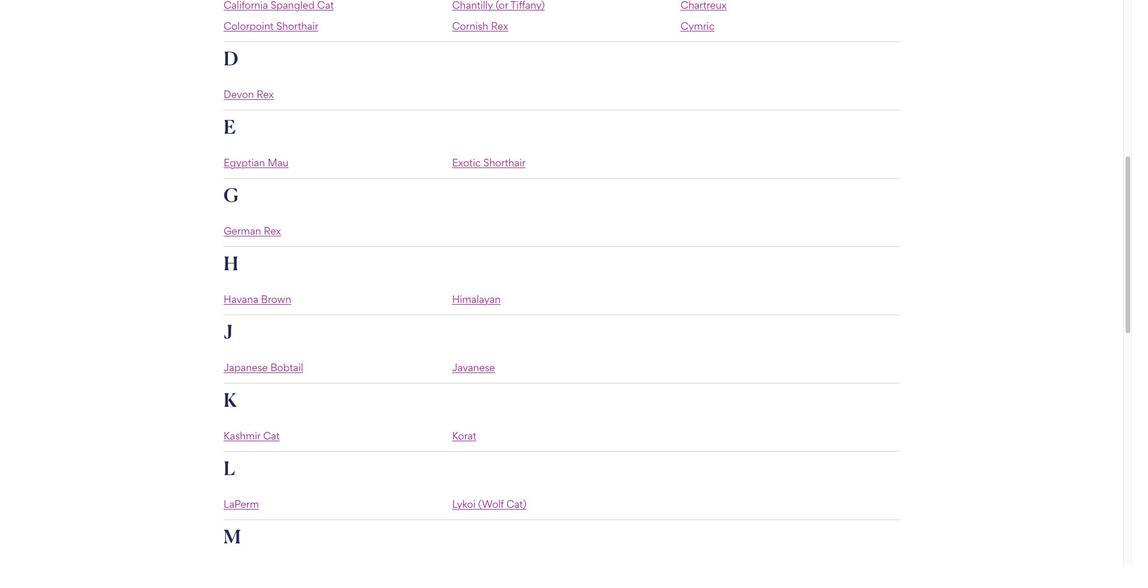 Task type: describe. For each thing, give the bounding box(es) containing it.
lykoi (wolf cat) link
[[452, 499, 527, 511]]

colorpoint shorthair link
[[224, 20, 319, 32]]

rex for german rex
[[264, 225, 281, 237]]

egyptian
[[224, 157, 265, 169]]

shorthair for colorpoint shorthair
[[276, 20, 319, 32]]

j
[[224, 320, 233, 344]]

exotic shorthair
[[452, 157, 526, 169]]

brown
[[261, 293, 291, 306]]

laperm
[[224, 499, 259, 511]]

devon rex link
[[224, 88, 274, 100]]

egyptian mau
[[224, 157, 289, 169]]

e
[[224, 115, 236, 138]]

rex for devon rex
[[257, 88, 274, 100]]

g
[[224, 183, 239, 207]]

himalayan
[[452, 293, 501, 306]]

japanese bobtail link
[[224, 362, 303, 374]]

devon rex
[[224, 88, 274, 100]]

lykoi
[[452, 499, 476, 511]]

colorpoint
[[224, 20, 274, 32]]

kashmir cat link
[[224, 430, 280, 442]]

cornish rex link
[[452, 20, 509, 32]]

exotic shorthair link
[[452, 157, 526, 169]]

japanese bobtail
[[224, 362, 303, 374]]

korat
[[452, 430, 477, 442]]

lykoi (wolf cat)
[[452, 499, 527, 511]]

h
[[224, 252, 239, 275]]

javanese
[[452, 362, 495, 374]]

d
[[224, 47, 238, 70]]

havana brown link
[[224, 293, 291, 306]]



Task type: vqa. For each thing, say whether or not it's contained in the screenshot.
That
no



Task type: locate. For each thing, give the bounding box(es) containing it.
colorpoint shorthair
[[224, 20, 319, 32]]

rex
[[491, 20, 509, 32], [257, 88, 274, 100], [264, 225, 281, 237]]

german rex
[[224, 225, 281, 237]]

devon
[[224, 88, 254, 100]]

shorthair for exotic shorthair
[[484, 157, 526, 169]]

havana
[[224, 293, 259, 306]]

javanese link
[[452, 362, 495, 374]]

cat)
[[507, 499, 527, 511]]

bobtail
[[271, 362, 303, 374]]

1 vertical spatial shorthair
[[484, 157, 526, 169]]

havana brown
[[224, 293, 291, 306]]

egyptian mau link
[[224, 157, 289, 169]]

0 vertical spatial shorthair
[[276, 20, 319, 32]]

cymric
[[681, 20, 715, 32]]

german rex link
[[224, 225, 281, 237]]

shorthair right "exotic"
[[484, 157, 526, 169]]

k
[[224, 389, 237, 412]]

2 vertical spatial rex
[[264, 225, 281, 237]]

rex right cornish
[[491, 20, 509, 32]]

kashmir cat
[[224, 430, 280, 442]]

0 vertical spatial rex
[[491, 20, 509, 32]]

l
[[224, 457, 235, 480]]

1 horizontal spatial shorthair
[[484, 157, 526, 169]]

laperm link
[[224, 499, 259, 511]]

korat link
[[452, 430, 477, 442]]

cornish rex
[[452, 20, 509, 32]]

shorthair
[[276, 20, 319, 32], [484, 157, 526, 169]]

exotic
[[452, 157, 481, 169]]

shorthair right the colorpoint
[[276, 20, 319, 32]]

rex for cornish rex
[[491, 20, 509, 32]]

m
[[224, 525, 241, 549]]

(wolf
[[478, 499, 504, 511]]

cat
[[263, 430, 280, 442]]

himalayan link
[[452, 293, 501, 306]]

rex right devon at top
[[257, 88, 274, 100]]

mau
[[268, 157, 289, 169]]

rex right german
[[264, 225, 281, 237]]

cornish
[[452, 20, 489, 32]]

german
[[224, 225, 261, 237]]

japanese
[[224, 362, 268, 374]]

0 horizontal spatial shorthair
[[276, 20, 319, 32]]

cymric link
[[681, 20, 715, 32]]

kashmir
[[224, 430, 261, 442]]

1 vertical spatial rex
[[257, 88, 274, 100]]



